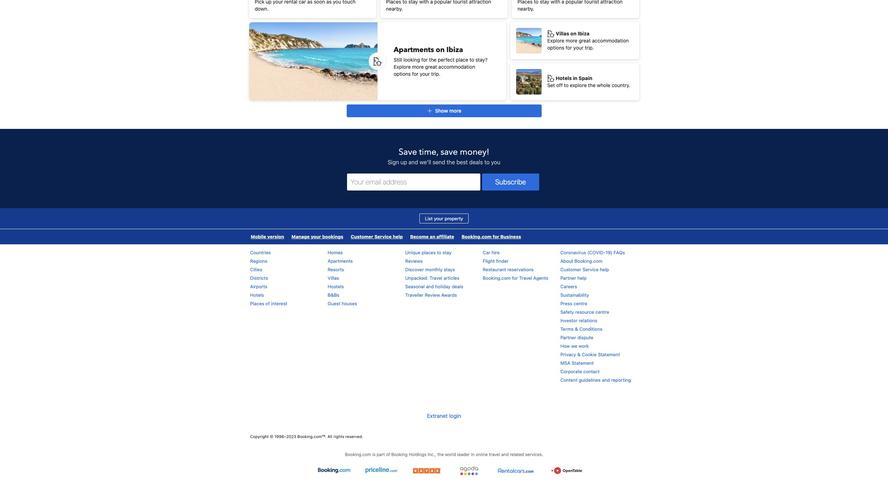 Task type: locate. For each thing, give the bounding box(es) containing it.
1 horizontal spatial customer service help link
[[560, 267, 609, 273]]

stay?
[[476, 57, 488, 63]]

apartments inside apartments on ibiza still looking for the perfect place to stay? explore more great accommodation options for your trip.
[[394, 45, 434, 55]]

investor relations link
[[560, 318, 597, 324]]

you inside "save time, save money! sign up and we'll send the best deals to you"
[[491, 159, 500, 166]]

1 horizontal spatial help
[[577, 275, 587, 281]]

service
[[374, 234, 392, 240], [583, 267, 599, 273]]

0 horizontal spatial deals
[[452, 284, 463, 290]]

stay inside unique places to stay reviews discover monthly stays unpacked: travel articles seasonal and holiday deals traveller review awards
[[443, 250, 451, 256]]

travel inside car hire flight finder restaurant reservations booking.com for travel agents
[[519, 275, 532, 281]]

1 vertical spatial you
[[491, 159, 500, 166]]

places inside countries regions cities districts airports hotels places of interest
[[250, 301, 264, 307]]

and up traveller review awards link
[[426, 284, 434, 290]]

press centre link
[[560, 301, 587, 307]]

0 horizontal spatial up
[[266, 0, 272, 5]]

explore inside explore more great accommodation options for your trip.
[[547, 38, 564, 44]]

rentalcars image
[[497, 467, 535, 476]]

0 vertical spatial trip.
[[585, 45, 594, 51]]

1 horizontal spatial you
[[491, 159, 500, 166]]

1 vertical spatial customer
[[560, 267, 581, 273]]

1 horizontal spatial stay
[[443, 250, 451, 256]]

booking.com for business link
[[458, 229, 525, 245]]

your down looking
[[420, 71, 430, 77]]

extranet login
[[427, 413, 461, 420]]

travel
[[430, 275, 442, 281], [519, 275, 532, 281]]

more inside explore more great accommodation options for your trip.
[[566, 38, 577, 44]]

finder
[[496, 258, 509, 264]]

airports link
[[250, 284, 267, 290]]

explore down still
[[394, 64, 411, 70]]

cities link
[[250, 267, 262, 273]]

the down 'save'
[[447, 159, 455, 166]]

in up explore
[[573, 75, 577, 81]]

1 horizontal spatial popular
[[566, 0, 583, 5]]

(covid-
[[587, 250, 606, 256]]

the left the perfect
[[429, 57, 437, 63]]

0 vertical spatial on
[[570, 30, 577, 36]]

more for explore
[[566, 38, 577, 44]]

districts
[[250, 275, 268, 281]]

online
[[476, 452, 488, 458]]

0 vertical spatial help
[[393, 234, 403, 240]]

travel down reservations
[[519, 275, 532, 281]]

resorts
[[328, 267, 344, 273]]

1 horizontal spatial of
[[386, 452, 390, 458]]

& up msa statement link
[[577, 352, 581, 358]]

places to stay with a popular tourist attraction nearby. link
[[380, 0, 508, 18], [512, 0, 639, 18]]

for down looking
[[412, 71, 418, 77]]

1 horizontal spatial on
[[570, 30, 577, 36]]

hotels down airports link
[[250, 292, 264, 298]]

hotels inside countries regions cities districts airports hotels places of interest
[[250, 292, 264, 298]]

1 vertical spatial on
[[436, 45, 445, 55]]

0 vertical spatial partner
[[560, 275, 576, 281]]

navigation
[[247, 229, 525, 245]]

with for 2nd places to stay with a popular tourist attraction nearby. link from right
[[419, 0, 429, 5]]

set off to explore the whole country.
[[547, 82, 630, 88]]

1 horizontal spatial trip.
[[585, 45, 594, 51]]

0 horizontal spatial tourist
[[453, 0, 468, 5]]

0 vertical spatial service
[[374, 234, 392, 240]]

your left rental
[[273, 0, 283, 5]]

awards
[[441, 292, 457, 298]]

conditions
[[579, 327, 602, 332]]

ibiza up explore more great accommodation options for your trip.
[[578, 30, 589, 36]]

0 horizontal spatial apartments
[[328, 258, 353, 264]]

1 horizontal spatial travel
[[519, 275, 532, 281]]

0 vertical spatial options
[[547, 45, 564, 51]]

subscribe
[[495, 178, 526, 186]]

1 horizontal spatial customer
[[560, 267, 581, 273]]

0 horizontal spatial centre
[[574, 301, 587, 307]]

booking.com™.
[[297, 435, 326, 439]]

service inside coronavirus (covid-19) faqs about booking.com customer service help partner help careers sustainability press centre safety resource centre investor relations terms & conditions partner dispute how we work privacy & cookie statement msa statement corporate contact content guidelines and reporting
[[583, 267, 599, 273]]

related
[[510, 452, 524, 458]]

1 vertical spatial explore
[[394, 64, 411, 70]]

deals down 'articles'
[[452, 284, 463, 290]]

hire
[[492, 250, 500, 256]]

apartments up looking
[[394, 45, 434, 55]]

dispute
[[577, 335, 593, 341]]

in
[[573, 75, 577, 81], [471, 452, 475, 458]]

0 horizontal spatial of
[[265, 301, 270, 307]]

reviews
[[405, 258, 423, 264]]

0 horizontal spatial customer service help link
[[347, 229, 406, 245]]

0 vertical spatial great
[[579, 38, 591, 44]]

0 horizontal spatial explore
[[394, 64, 411, 70]]

deals inside "save time, save money! sign up and we'll send the best deals to you"
[[469, 159, 483, 166]]

1 horizontal spatial with
[[551, 0, 560, 5]]

booking.com inside booking.com for business link
[[462, 234, 492, 240]]

ibiza up place at the right of page
[[446, 45, 463, 55]]

set
[[547, 82, 555, 88]]

2 horizontal spatial stay
[[540, 0, 549, 5]]

on up explore more great accommodation options for your trip.
[[570, 30, 577, 36]]

you left touch
[[333, 0, 341, 5]]

explore more great accommodation options for your trip.
[[547, 38, 629, 51]]

customer service help link
[[347, 229, 406, 245], [560, 267, 609, 273]]

b&bs link
[[328, 292, 339, 298]]

for down reservations
[[512, 275, 518, 281]]

customer right the bookings
[[351, 234, 373, 240]]

0 horizontal spatial places to stay with a popular tourist attraction nearby. link
[[380, 0, 508, 18]]

0 vertical spatial customer service help link
[[347, 229, 406, 245]]

coronavirus
[[560, 250, 586, 256]]

1 horizontal spatial deals
[[469, 159, 483, 166]]

0 vertical spatial more
[[566, 38, 577, 44]]

cookie
[[582, 352, 597, 358]]

1 horizontal spatial tourist
[[584, 0, 599, 5]]

options
[[547, 45, 564, 51], [394, 71, 411, 77]]

options down the villas on ibiza
[[547, 45, 564, 51]]

booking.com is part of booking holdings inc., the world leader in online travel and related services.
[[345, 452, 543, 458]]

centre up "relations"
[[595, 309, 609, 315]]

explore down the villas on ibiza
[[547, 38, 564, 44]]

on for apartments
[[436, 45, 445, 55]]

car
[[299, 0, 306, 5]]

show more button
[[347, 105, 542, 117]]

the down spain
[[588, 82, 596, 88]]

1 travel from the left
[[430, 275, 442, 281]]

0 horizontal spatial in
[[471, 452, 475, 458]]

1 places to stay with a popular tourist attraction nearby. link from the left
[[380, 0, 508, 18]]

0 vertical spatial of
[[265, 301, 270, 307]]

stay for 1st places to stay with a popular tourist attraction nearby. link from the right
[[540, 0, 549, 5]]

more down looking
[[412, 64, 424, 70]]

villas up explore more great accommodation options for your trip.
[[556, 30, 569, 36]]

coronavirus (covid-19) faqs about booking.com customer service help partner help careers sustainability press centre safety resource centre investor relations terms & conditions partner dispute how we work privacy & cookie statement msa statement corporate contact content guidelines and reporting
[[560, 250, 631, 383]]

discover monthly stays link
[[405, 267, 455, 273]]

customer service help link for become an affiliate
[[347, 229, 406, 245]]

apartments up resorts
[[328, 258, 353, 264]]

help down 19)
[[600, 267, 609, 273]]

of left interest
[[265, 301, 270, 307]]

pick up your rental car as soon as you touch down. link
[[249, 0, 376, 18]]

and left reporting
[[602, 378, 610, 383]]

villas link
[[328, 275, 339, 281]]

to inside unique places to stay reviews discover monthly stays unpacked: travel articles seasonal and holiday deals traveller review awards
[[437, 250, 441, 256]]

holiday
[[435, 284, 451, 290]]

whole
[[597, 82, 610, 88]]

0 horizontal spatial help
[[393, 234, 403, 240]]

partner down terms
[[560, 335, 576, 341]]

is
[[372, 452, 376, 458]]

2 popular from the left
[[566, 0, 583, 5]]

navigation inside save time, save money! footer
[[247, 229, 525, 245]]

up
[[266, 0, 272, 5], [401, 159, 407, 166]]

service inside navigation
[[374, 234, 392, 240]]

your down the villas on ibiza
[[573, 45, 584, 51]]

0 vertical spatial you
[[333, 0, 341, 5]]

customer inside coronavirus (covid-19) faqs about booking.com customer service help partner help careers sustainability press centre safety resource centre investor relations terms & conditions partner dispute how we work privacy & cookie statement msa statement corporate contact content guidelines and reporting
[[560, 267, 581, 273]]

on up the perfect
[[436, 45, 445, 55]]

the right inc.,
[[437, 452, 444, 458]]

time,
[[419, 146, 438, 158]]

careers link
[[560, 284, 577, 290]]

with for 1st places to stay with a popular tourist attraction nearby. link from the right
[[551, 0, 560, 5]]

countries
[[250, 250, 271, 256]]

discover
[[405, 267, 424, 273]]

touch
[[343, 0, 356, 5]]

centre
[[574, 301, 587, 307], [595, 309, 609, 315]]

as right soon
[[326, 0, 332, 5]]

2 horizontal spatial places
[[518, 0, 533, 5]]

as right car at the left of page
[[307, 0, 313, 5]]

& up partner dispute link
[[575, 327, 578, 332]]

0 horizontal spatial a
[[430, 0, 433, 5]]

1 horizontal spatial options
[[547, 45, 564, 51]]

1 vertical spatial up
[[401, 159, 407, 166]]

1 popular from the left
[[434, 0, 452, 5]]

for left business
[[493, 234, 499, 240]]

0 horizontal spatial hotels
[[250, 292, 264, 298]]

up inside pick up your rental car as soon as you touch down.
[[266, 0, 272, 5]]

options inside explore more great accommodation options for your trip.
[[547, 45, 564, 51]]

0 horizontal spatial stay
[[408, 0, 418, 5]]

villas up 'hostels' link in the bottom left of the page
[[328, 275, 339, 281]]

more down the villas on ibiza
[[566, 38, 577, 44]]

guidelines
[[579, 378, 601, 383]]

1 vertical spatial ibiza
[[446, 45, 463, 55]]

subscribe button
[[482, 174, 539, 191]]

0 horizontal spatial accommodation
[[438, 64, 475, 70]]

1 tourist from the left
[[453, 0, 468, 5]]

ibiza inside apartments on ibiza still looking for the perfect place to stay? explore more great accommodation options for your trip.
[[446, 45, 463, 55]]

1 vertical spatial options
[[394, 71, 411, 77]]

tourist for 2nd places to stay with a popular tourist attraction nearby. link from right
[[453, 0, 468, 5]]

resorts link
[[328, 267, 344, 273]]

2 travel from the left
[[519, 275, 532, 281]]

1 horizontal spatial great
[[579, 38, 591, 44]]

statement up corporate contact link
[[572, 361, 594, 366]]

contact
[[583, 369, 600, 375]]

ibiza for apartments
[[446, 45, 463, 55]]

0 vertical spatial villas
[[556, 30, 569, 36]]

0 horizontal spatial service
[[374, 234, 392, 240]]

0 horizontal spatial places to stay with a popular tourist attraction nearby.
[[386, 0, 491, 12]]

up inside "save time, save money! sign up and we'll send the best deals to you"
[[401, 159, 407, 166]]

customer up the partner help link
[[560, 267, 581, 273]]

1 horizontal spatial statement
[[598, 352, 620, 358]]

1 places to stay with a popular tourist attraction nearby. from the left
[[386, 0, 491, 12]]

and down save
[[409, 159, 418, 166]]

0 vertical spatial statement
[[598, 352, 620, 358]]

mobile version
[[251, 234, 284, 240]]

get the free booking.com app now region
[[247, 407, 641, 452]]

up right sign
[[401, 159, 407, 166]]

places
[[386, 0, 401, 5], [518, 0, 533, 5], [250, 301, 264, 307]]

booking.com inside coronavirus (covid-19) faqs about booking.com customer service help partner help careers sustainability press centre safety resource centre investor relations terms & conditions partner dispute how we work privacy & cookie statement msa statement corporate contact content guidelines and reporting
[[575, 258, 602, 264]]

0 horizontal spatial nearby.
[[386, 6, 403, 12]]

to inside "save time, save money! sign up and we'll send the best deals to you"
[[484, 159, 490, 166]]

1 vertical spatial trip.
[[431, 71, 440, 77]]

1 with from the left
[[419, 0, 429, 5]]

in inside save time, save money! footer
[[471, 452, 475, 458]]

for inside car hire flight finder restaurant reservations booking.com for travel agents
[[512, 275, 518, 281]]

1 vertical spatial hotels
[[250, 292, 264, 298]]

partner help link
[[560, 275, 587, 281]]

privacy & cookie statement link
[[560, 352, 620, 358]]

and inside "save time, save money! sign up and we'll send the best deals to you"
[[409, 159, 418, 166]]

2 tourist from the left
[[584, 0, 599, 5]]

options inside apartments on ibiza still looking for the perfect place to stay? explore more great accommodation options for your trip.
[[394, 71, 411, 77]]

0 horizontal spatial villas
[[328, 275, 339, 281]]

on for villas
[[570, 30, 577, 36]]

1 horizontal spatial attraction
[[600, 0, 623, 5]]

reporting
[[611, 378, 631, 383]]

off
[[556, 82, 563, 88]]

0 horizontal spatial statement
[[572, 361, 594, 366]]

on inside apartments on ibiza still looking for the perfect place to stay? explore more great accommodation options for your trip.
[[436, 45, 445, 55]]

1 vertical spatial apartments
[[328, 258, 353, 264]]

2 attraction from the left
[[600, 0, 623, 5]]

1 horizontal spatial a
[[562, 0, 564, 5]]

to inside apartments on ibiza still looking for the perfect place to stay? explore more great accommodation options for your trip.
[[470, 57, 474, 63]]

1 horizontal spatial ibiza
[[578, 30, 589, 36]]

1 as from the left
[[307, 0, 313, 5]]

booking.com up car
[[462, 234, 492, 240]]

1 horizontal spatial more
[[449, 108, 461, 114]]

your right list
[[434, 216, 443, 222]]

hotels up off
[[556, 75, 572, 81]]

popular for 1st places to stay with a popular tourist attraction nearby. link from the right
[[566, 0, 583, 5]]

pick up your rental car as soon as you touch down.
[[255, 0, 356, 12]]

more inside apartments on ibiza still looking for the perfect place to stay? explore more great accommodation options for your trip.
[[412, 64, 424, 70]]

0 horizontal spatial attraction
[[469, 0, 491, 5]]

the inside "save time, save money! sign up and we'll send the best deals to you"
[[447, 159, 455, 166]]

sustainability
[[560, 292, 589, 298]]

unpacked:
[[405, 275, 428, 281]]

leader
[[457, 452, 470, 458]]

0 horizontal spatial you
[[333, 0, 341, 5]]

agoda image
[[457, 467, 481, 476]]

travel up seasonal and holiday deals 'link'
[[430, 275, 442, 281]]

1 horizontal spatial as
[[326, 0, 332, 5]]

1 vertical spatial in
[[471, 452, 475, 458]]

statement right "cookie"
[[598, 352, 620, 358]]

restaurant
[[483, 267, 506, 273]]

0 horizontal spatial popular
[[434, 0, 452, 5]]

you up subscribe
[[491, 159, 500, 166]]

0 horizontal spatial on
[[436, 45, 445, 55]]

0 vertical spatial apartments
[[394, 45, 434, 55]]

part
[[377, 452, 385, 458]]

0 horizontal spatial as
[[307, 0, 313, 5]]

1 vertical spatial service
[[583, 267, 599, 273]]

1 vertical spatial more
[[412, 64, 424, 70]]

booking.com inside car hire flight finder restaurant reservations booking.com for travel agents
[[483, 275, 511, 281]]

districts link
[[250, 275, 268, 281]]

0 horizontal spatial trip.
[[431, 71, 440, 77]]

up right pick
[[266, 0, 272, 5]]

help left become
[[393, 234, 403, 240]]

of
[[265, 301, 270, 307], [386, 452, 390, 458]]

©
[[270, 435, 273, 439]]

ibiza for villas
[[578, 30, 589, 36]]

in left online at the right
[[471, 452, 475, 458]]

your right manage
[[311, 234, 321, 240]]

unique places to stay link
[[405, 250, 451, 256]]

1 partner from the top
[[560, 275, 576, 281]]

money!
[[460, 146, 489, 158]]

tourist for 1st places to stay with a popular tourist attraction nearby. link from the right
[[584, 0, 599, 5]]

save time, save money! footer
[[0, 129, 888, 484]]

for inside explore more great accommodation options for your trip.
[[566, 45, 572, 51]]

0 vertical spatial explore
[[547, 38, 564, 44]]

1 horizontal spatial explore
[[547, 38, 564, 44]]

deals down money!
[[469, 159, 483, 166]]

0 horizontal spatial customer
[[351, 234, 373, 240]]

options down still
[[394, 71, 411, 77]]

and inside coronavirus (covid-19) faqs about booking.com customer service help partner help careers sustainability press centre safety resource centre investor relations terms & conditions partner dispute how we work privacy & cookie statement msa statement corporate contact content guidelines and reporting
[[602, 378, 610, 383]]

trip. down the villas on ibiza
[[585, 45, 594, 51]]

more inside button
[[449, 108, 461, 114]]

we
[[571, 344, 577, 349]]

still
[[394, 57, 402, 63]]

1 vertical spatial great
[[425, 64, 437, 70]]

centre up resource
[[574, 301, 587, 307]]

0 horizontal spatial ibiza
[[446, 45, 463, 55]]

2 vertical spatial more
[[449, 108, 461, 114]]

unpacked: travel articles link
[[405, 275, 459, 281]]

priceline image
[[366, 467, 398, 476]]

1 vertical spatial centre
[[595, 309, 609, 315]]

help down the about booking.com link
[[577, 275, 587, 281]]

1 horizontal spatial hotels
[[556, 75, 572, 81]]

review
[[425, 292, 440, 298]]

more right show
[[449, 108, 461, 114]]

2 horizontal spatial help
[[600, 267, 609, 273]]

navigation containing mobile version
[[247, 229, 525, 245]]

for down the villas on ibiza
[[566, 45, 572, 51]]

1 vertical spatial partner
[[560, 335, 576, 341]]

1 horizontal spatial places to stay with a popular tourist attraction nearby.
[[518, 0, 623, 12]]

1 vertical spatial help
[[600, 267, 609, 273]]

rental
[[284, 0, 297, 5]]

1 vertical spatial villas
[[328, 275, 339, 281]]

of right part at the left
[[386, 452, 390, 458]]

trip. down the perfect
[[431, 71, 440, 77]]

places to stay with a popular tourist attraction nearby. for 2nd places to stay with a popular tourist attraction nearby. link from right
[[386, 0, 491, 12]]

terms
[[560, 327, 574, 332]]

press
[[560, 301, 572, 307]]

0 vertical spatial centre
[[574, 301, 587, 307]]

opentable image
[[551, 467, 584, 476]]

2 places to stay with a popular tourist attraction nearby. from the left
[[518, 0, 623, 12]]

2 partner from the top
[[560, 335, 576, 341]]

1 vertical spatial statement
[[572, 361, 594, 366]]

customer service help link for partner help
[[560, 267, 609, 273]]

0 horizontal spatial places
[[250, 301, 264, 307]]

bookings
[[322, 234, 343, 240]]

apartments inside homes apartments resorts villas hostels b&bs guest houses
[[328, 258, 353, 264]]

partner up careers
[[560, 275, 576, 281]]

booking.com down restaurant
[[483, 275, 511, 281]]

2 places to stay with a popular tourist attraction nearby. link from the left
[[512, 0, 639, 18]]

2 horizontal spatial more
[[566, 38, 577, 44]]

booking.com image
[[318, 467, 350, 476]]

0 horizontal spatial more
[[412, 64, 424, 70]]

0 vertical spatial deals
[[469, 159, 483, 166]]

2 with from the left
[[551, 0, 560, 5]]

2 a from the left
[[562, 0, 564, 5]]

19)
[[606, 250, 612, 256]]

booking.com down coronavirus (covid-19) faqs link
[[575, 258, 602, 264]]



Task type: describe. For each thing, give the bounding box(es) containing it.
best
[[456, 159, 468, 166]]

reservations
[[507, 267, 534, 273]]

booking.com for business
[[462, 234, 521, 240]]

hotels in spain image
[[516, 69, 542, 95]]

great inside apartments on ibiza still looking for the perfect place to stay? explore more great accommodation options for your trip.
[[425, 64, 437, 70]]

great inside explore more great accommodation options for your trip.
[[579, 38, 591, 44]]

place
[[456, 57, 468, 63]]

about
[[560, 258, 573, 264]]

and inside unique places to stay reviews discover monthly stays unpacked: travel articles seasonal and holiday deals traveller review awards
[[426, 284, 434, 290]]

places for 1st places to stay with a popular tourist attraction nearby. link from the right
[[518, 0, 533, 5]]

1 horizontal spatial centre
[[595, 309, 609, 315]]

list
[[425, 216, 433, 222]]

looking
[[403, 57, 420, 63]]

homes
[[328, 250, 343, 256]]

stays
[[444, 267, 455, 273]]

sign
[[388, 159, 399, 166]]

interest
[[271, 301, 287, 307]]

coronavirus (covid-19) faqs link
[[560, 250, 625, 256]]

traveller review awards link
[[405, 292, 457, 298]]

show
[[435, 108, 448, 114]]

reviews link
[[405, 258, 423, 264]]

seasonal
[[405, 284, 425, 290]]

msa
[[560, 361, 570, 366]]

world
[[445, 452, 456, 458]]

0 vertical spatial hotels
[[556, 75, 572, 81]]

villas on ibiza image
[[516, 28, 542, 54]]

save
[[440, 146, 458, 158]]

show more
[[435, 108, 461, 114]]

for inside navigation
[[493, 234, 499, 240]]

guest
[[328, 301, 340, 307]]

your inside explore more great accommodation options for your trip.
[[573, 45, 584, 51]]

1 vertical spatial &
[[577, 352, 581, 358]]

inc.,
[[428, 452, 436, 458]]

the inside apartments on ibiza still looking for the perfect place to stay? explore more great accommodation options for your trip.
[[429, 57, 437, 63]]

holdings
[[409, 452, 426, 458]]

your inside pick up your rental car as soon as you touch down.
[[273, 0, 283, 5]]

list your property link
[[419, 214, 469, 224]]

2 vertical spatial help
[[577, 275, 587, 281]]

cities
[[250, 267, 262, 273]]

spain
[[579, 75, 592, 81]]

apartments on ibiza still looking for the perfect place to stay? explore more great accommodation options for your trip.
[[394, 45, 488, 77]]

affiliate
[[437, 234, 454, 240]]

hostels
[[328, 284, 344, 290]]

resource
[[575, 309, 594, 315]]

save time, save money! sign up and we'll send the best deals to you
[[388, 146, 500, 166]]

help inside navigation
[[393, 234, 403, 240]]

villas inside homes apartments resorts villas hostels b&bs guest houses
[[328, 275, 339, 281]]

property
[[445, 216, 463, 222]]

your inside apartments on ibiza still looking for the perfect place to stay? explore more great accommodation options for your trip.
[[420, 71, 430, 77]]

send
[[433, 159, 445, 166]]

1 nearby. from the left
[[386, 6, 403, 12]]

trip. inside explore more great accommodation options for your trip.
[[585, 45, 594, 51]]

guest houses link
[[328, 301, 357, 307]]

business
[[500, 234, 521, 240]]

1 attraction from the left
[[469, 0, 491, 5]]

flight finder link
[[483, 258, 509, 264]]

terms & conditions link
[[560, 327, 602, 332]]

car
[[483, 250, 490, 256]]

faqs
[[614, 250, 625, 256]]

car hire flight finder restaurant reservations booking.com for travel agents
[[483, 250, 548, 281]]

and right travel
[[501, 452, 509, 458]]

of inside countries regions cities districts airports hotels places of interest
[[265, 301, 270, 307]]

safety
[[560, 309, 574, 315]]

places for 2nd places to stay with a popular tourist attraction nearby. link from right
[[386, 0, 401, 5]]

manage
[[292, 234, 310, 240]]

unique
[[405, 250, 420, 256]]

1996–2023
[[275, 435, 296, 439]]

content guidelines and reporting link
[[560, 378, 631, 383]]

corporate contact link
[[560, 369, 600, 375]]

1 horizontal spatial villas
[[556, 30, 569, 36]]

travel
[[489, 452, 500, 458]]

deals inside unique places to stay reviews discover monthly stays unpacked: travel articles seasonal and holiday deals traveller review awards
[[452, 284, 463, 290]]

places to stay with a popular tourist attraction nearby. for 1st places to stay with a popular tourist attraction nearby. link from the right
[[518, 0, 623, 12]]

Your email address email field
[[347, 174, 480, 191]]

2 as from the left
[[326, 0, 332, 5]]

places of interest link
[[250, 301, 287, 307]]

restaurant reservations link
[[483, 267, 534, 273]]

we'll
[[420, 159, 431, 166]]

travel inside unique places to stay reviews discover monthly stays unpacked: travel articles seasonal and holiday deals traveller review awards
[[430, 275, 442, 281]]

0 vertical spatial &
[[575, 327, 578, 332]]

stay for 2nd places to stay with a popular tourist attraction nearby. link from right
[[408, 0, 418, 5]]

manage your bookings link
[[288, 229, 347, 245]]

reserved.
[[345, 435, 363, 439]]

countries link
[[250, 250, 271, 256]]

apartments on ibiza image
[[249, 22, 378, 100]]

version
[[267, 234, 284, 240]]

0 vertical spatial in
[[573, 75, 577, 81]]

copyright © 1996–2023 booking.com™. all rights reserved.
[[250, 435, 363, 439]]

save
[[399, 146, 417, 158]]

booking.com left is
[[345, 452, 371, 458]]

1 vertical spatial of
[[386, 452, 390, 458]]

you inside pick up your rental car as soon as you touch down.
[[333, 0, 341, 5]]

articles
[[444, 275, 459, 281]]

copyright
[[250, 435, 269, 439]]

partner dispute link
[[560, 335, 593, 341]]

more for show
[[449, 108, 461, 114]]

2 nearby. from the left
[[518, 6, 534, 12]]

b&bs
[[328, 292, 339, 298]]

explore inside apartments on ibiza still looking for the perfect place to stay? explore more great accommodation options for your trip.
[[394, 64, 411, 70]]

airports
[[250, 284, 267, 290]]

regions link
[[250, 258, 267, 264]]

accommodation inside explore more great accommodation options for your trip.
[[592, 38, 629, 44]]

content
[[560, 378, 578, 383]]

about booking.com link
[[560, 258, 602, 264]]

kayak image
[[413, 467, 441, 476]]

hotels in spain
[[556, 75, 592, 81]]

traveller
[[405, 292, 424, 298]]

investor
[[560, 318, 578, 324]]

mobile
[[251, 234, 266, 240]]

agents
[[533, 275, 548, 281]]

1 a from the left
[[430, 0, 433, 5]]

unique places to stay reviews discover monthly stays unpacked: travel articles seasonal and holiday deals traveller review awards
[[405, 250, 463, 298]]

customer service help
[[351, 234, 403, 240]]

extranet login link
[[427, 407, 461, 425]]

manage your bookings
[[292, 234, 343, 240]]

list your property
[[425, 216, 463, 222]]

popular for 2nd places to stay with a popular tourist attraction nearby. link from right
[[434, 0, 452, 5]]

trip. inside apartments on ibiza still looking for the perfect place to stay? explore more great accommodation options for your trip.
[[431, 71, 440, 77]]

for right looking
[[421, 57, 428, 63]]

homes apartments resorts villas hostels b&bs guest houses
[[328, 250, 357, 307]]

monthly
[[425, 267, 443, 273]]

accommodation inside apartments on ibiza still looking for the perfect place to stay? explore more great accommodation options for your trip.
[[438, 64, 475, 70]]



Task type: vqa. For each thing, say whether or not it's contained in the screenshot.
your within Explore more great accommodation options for your trip.
yes



